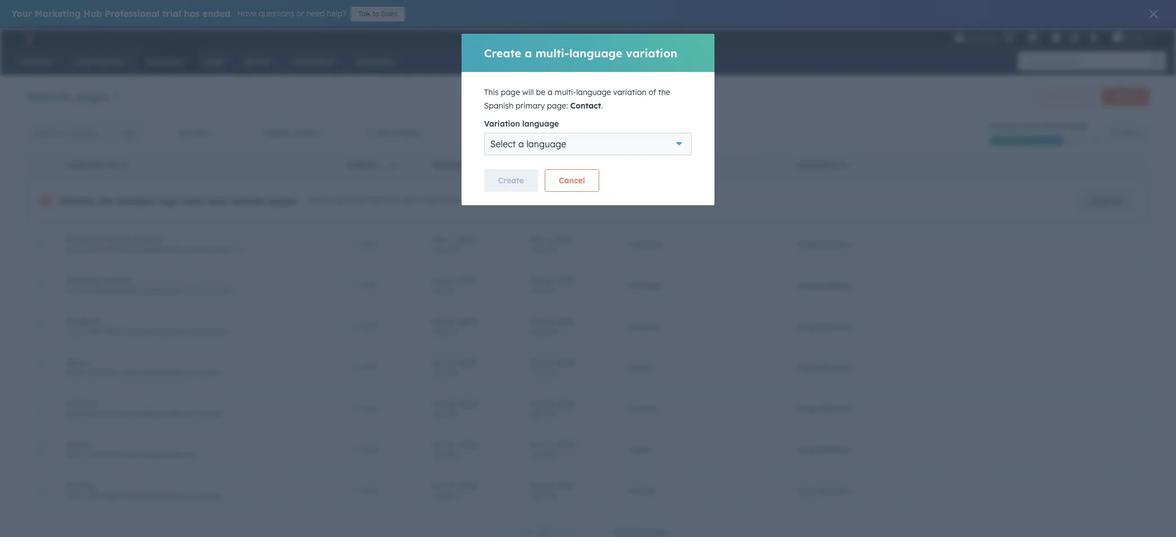 Task type: vqa. For each thing, say whether or not it's contained in the screenshot.


Task type: describe. For each thing, give the bounding box(es) containing it.
unlock premium features with crm suite starter.
[[307, 195, 488, 205]]

robinson for 43917789.hubspotpagebuilder.com
[[818, 445, 852, 455]]

2 nov from the left
[[530, 234, 545, 244]]

pricing was created on oct 27, 2023 at 12:39 pm element
[[530, 481, 602, 501]]

home for home
[[629, 445, 651, 455]]

27, down "about was updated on oct 27, 2023" element
[[447, 398, 457, 409]]

updated by
[[798, 161, 841, 169]]

nov 1, 2023 12:45 pm for "products (clone) (clone) was updated on nov 1, 2023" element on the top left
[[432, 234, 475, 254]]

with
[[403, 195, 418, 205]]

pricing for pricing
[[629, 486, 654, 496]]

nov 1, 2023 12:45 pm for products (clone) (clone) was created on nov 1, 2023 at 12:45 pm element
[[530, 234, 573, 254]]

tools
[[1064, 92, 1080, 101]]

music
[[1125, 33, 1145, 42]]

oct 27, 2023 12:39 pm for home was created on oct 27, 2023 at 12:39 pm element at the bottom of the page
[[530, 440, 575, 459]]

talk to sales
[[358, 10, 398, 18]]

create a multi-language variation
[[484, 46, 678, 60]]

page
[[629, 161, 647, 169]]

publish for publish status popup button
[[264, 128, 292, 138]]

oct down "products (clone) (clone) was updated on nov 1, 2023" element on the top left
[[432, 275, 445, 285]]

more for more tools
[[1046, 92, 1062, 101]]

1 nov from the left
[[432, 234, 447, 244]]

27, down products was created on oct 27, 2023 at 12:39 pm element
[[546, 357, 555, 368]]

pm inside the products was updated on oct 27, 2023 element
[[449, 328, 459, 336]]

pricing link
[[66, 481, 321, 491]]

language down primary
[[523, 119, 559, 129]]

robinson for 43917789.hubspotpagebuilder.com/products
[[818, 322, 852, 332]]

oct down products was created on oct 27, 2023 at 12:39 pm element
[[530, 357, 544, 368]]

greg for 43917789.hubspotpagebuilder.com
[[798, 445, 816, 455]]

music- for products
[[66, 327, 88, 336]]

0 horizontal spatial the
[[99, 195, 113, 206]]

greg for (clone)
[[798, 240, 816, 250]]

home for home music-43917789.hubspotpagebuilder.com
[[66, 440, 90, 450]]

settings image
[[1071, 33, 1081, 43]]

domain button
[[172, 122, 225, 145]]

43917789.hubspotpagebuilder.com
[[88, 451, 197, 459]]

pm up products was created on oct 27, 2023 at 12:39 pm element
[[545, 287, 555, 295]]

products (clone) (clone) music-43917789.hubspotpagebuilder.com/products-1-0
[[66, 235, 242, 254]]

contact was created on oct 27, 2023 at 12:39 pm element
[[530, 398, 602, 419]]

2023 for "about was updated on oct 27, 2023" element
[[459, 357, 477, 368]]

search button
[[1147, 52, 1167, 71]]

oct down contact was created on oct 27, 2023 at 12:39 pm element
[[530, 440, 544, 450]]

12:39 inside contact was updated on oct 27, 2023 element
[[432, 410, 448, 418]]

a for language
[[519, 138, 524, 150]]

1 horizontal spatial upgrade
[[1089, 196, 1123, 206]]

the inside this page will be a multi-language variation of the spanish primary page:
[[659, 87, 671, 97]]

language inside this page will be a multi-language variation of the spanish primary page:
[[576, 87, 611, 97]]

language up 'website pages' banner
[[569, 46, 623, 60]]

pages
[[75, 89, 109, 103]]

oct 27, 2023 12:39 pm for products was created on oct 27, 2023 at 12:39 pm element
[[530, 316, 575, 336]]

upgrade link
[[1075, 190, 1137, 212]]

27, down "products (clone) (clone) was updated on nov 1, 2023" element on the top left
[[447, 275, 457, 285]]

your marketing hub professional trial has ended. have questions or need help?
[[11, 8, 347, 19]]

contact for music-
[[66, 399, 97, 409]]

2023 for home was created on oct 27, 2023 at 12:39 pm element at the bottom of the page
[[558, 440, 575, 450]]

27, down home was updated on oct 27, 2023 element
[[447, 481, 457, 491]]

products (clone) link
[[66, 276, 321, 286]]

greg for 43917789.hubspotpagebuilder.com/pricing
[[798, 486, 816, 496]]

help?
[[327, 8, 347, 19]]

logo
[[159, 195, 179, 206]]

date for created
[[564, 161, 581, 169]]

pm inside products (clone) was updated on oct 27, 2023 element
[[446, 287, 456, 295]]

2 1:28 from the left
[[530, 287, 543, 295]]

2 horizontal spatial contact
[[629, 404, 658, 414]]

12:39 up home was created on oct 27, 2023 at 12:39 pm element at the bottom of the page
[[530, 410, 546, 418]]

cancel button
[[545, 169, 599, 192]]

multi- inside this page will be a multi-language variation of the spanish primary page:
[[555, 87, 576, 97]]

oct 27, 2023 12:39 pm for contact was updated on oct 27, 2023 element
[[432, 398, 477, 418]]

select a language
[[490, 138, 566, 150]]

products (clone) was created on oct 27, 2023 at 1:28 pm element
[[530, 275, 602, 296]]

oct 27, 2023 12:39 pm for contact was created on oct 27, 2023 at 12:39 pm element
[[530, 398, 575, 418]]

website
[[27, 89, 72, 103]]

setup
[[1043, 121, 1069, 132]]

draft for 43917789.hubspotpagebuilder.com/contact
[[361, 404, 377, 413]]

your
[[11, 8, 32, 19]]

43917789.hubspotpagebuilder.com/pricing
[[88, 492, 223, 500]]

search image
[[1153, 57, 1161, 65]]

website pages button
[[27, 88, 120, 104]]

pm inside "about was updated on oct 27, 2023" element
[[449, 369, 459, 377]]

publish status button
[[256, 122, 334, 145]]

music- inside products (clone) music-43917789.hubspotpagebuilder.com/products-1
[[66, 286, 88, 295]]

2023 for home was updated on oct 27, 2023 element
[[459, 440, 477, 450]]

robinson for (clone)
[[818, 240, 852, 250]]

oct 27, 2023 12:39 pm for the pricing was created on oct 27, 2023 at 12:39 pm element
[[530, 481, 575, 500]]

oct 27, 2023 12:39 pm for home was updated on oct 27, 2023 element
[[432, 440, 477, 459]]

talk
[[358, 10, 371, 18]]

1-
[[232, 245, 238, 254]]

oct down products (clone) (clone) was created on nov 1, 2023 at 12:45 pm element
[[530, 275, 544, 285]]

0 vertical spatial variation
[[626, 46, 678, 60]]

27, down products (clone) was created on oct 27, 2023 at 1:28 pm element
[[546, 316, 555, 326]]

finish
[[990, 121, 1021, 132]]

oct down contact was updated on oct 27, 2023 element
[[432, 440, 445, 450]]

music- for pricing
[[66, 492, 88, 500]]

43917789.hubspotpagebuilder.com/contact
[[88, 409, 225, 418]]

home was updated on oct 27, 2023 element
[[432, 440, 503, 460]]

actions
[[1113, 129, 1137, 137]]

home was created on oct 27, 2023 at 12:39 pm element
[[530, 440, 602, 460]]

this
[[484, 87, 499, 97]]

cancel
[[559, 175, 585, 186]]

website pages
[[27, 89, 109, 103]]

products (clone) (clone) link
[[66, 235, 321, 245]]

help image
[[1052, 33, 1062, 43]]

12
[[1079, 121, 1088, 132]]

hub
[[84, 8, 102, 19]]

9
[[1071, 121, 1075, 132]]

/
[[1075, 121, 1079, 132]]

your
[[207, 195, 228, 206]]

0 vertical spatial multi-
[[536, 46, 569, 60]]

.
[[601, 101, 603, 111]]

robinson for 43917789.hubspotpagebuilder.com/about
[[818, 363, 852, 373]]

settings link
[[1069, 31, 1083, 43]]

2023 for contact was updated on oct 27, 2023 element
[[459, 398, 477, 409]]

variation language
[[484, 119, 559, 129]]

greg robinson for 43917789.hubspotpagebuilder.com/about
[[798, 363, 852, 373]]

(edt) for created date (edt)
[[583, 161, 602, 169]]

music- for contact
[[66, 409, 88, 418]]

pm inside home was updated on oct 27, 2023 element
[[449, 451, 459, 459]]

need
[[306, 8, 325, 19]]

questions
[[259, 8, 294, 19]]

products was created on oct 27, 2023 at 12:39 pm element
[[530, 316, 602, 337]]

select
[[490, 138, 516, 150]]

Search content search field
[[27, 122, 143, 145]]

43917789.hubspotpagebuilder.com/about
[[88, 368, 219, 377]]

marketplaces button
[[1021, 28, 1045, 46]]

pages.
[[268, 195, 298, 206]]

greg for music-
[[798, 281, 816, 291]]

27, down contact was created on oct 27, 2023 at 12:39 pm element
[[546, 440, 555, 450]]

date for updated
[[466, 161, 484, 169]]

trial
[[163, 8, 181, 19]]

pm up products (clone) was created on oct 27, 2023 at 1:28 pm element
[[549, 246, 559, 254]]

about for about
[[629, 363, 651, 373]]

about was created on oct 27, 2023 at 12:39 pm element
[[530, 357, 602, 378]]

this page will be a multi-language variation of the spanish primary page:
[[484, 87, 671, 111]]

about for about music-43917789.hubspotpagebuilder.com/about
[[66, 358, 90, 368]]

create inside button
[[498, 175, 524, 186]]

a for multi-
[[525, 46, 532, 60]]

27, down products (clone) (clone) was created on nov 1, 2023 at 12:45 pm element
[[546, 275, 555, 285]]

oct down products (clone) was created on oct 27, 2023 at 1:28 pm element
[[530, 316, 544, 326]]

variation inside this page will be a multi-language variation of the spanish primary page:
[[614, 87, 647, 97]]

home link
[[66, 440, 321, 450]]

pm up home was created on oct 27, 2023 at 12:39 pm element at the bottom of the page
[[548, 410, 558, 418]]

oct 27, 2023 12:39 pm for the products was updated on oct 27, 2023 element
[[432, 316, 477, 336]]

pm up about was created on oct 27, 2023 at 12:39 pm element
[[548, 328, 558, 336]]

updated for updated date (edt)
[[432, 161, 464, 169]]

finish cms setup 9 / 12
[[990, 121, 1088, 132]]

2023 for products (clone) (clone) was created on nov 1, 2023 at 12:45 pm element
[[555, 234, 573, 244]]

title
[[649, 161, 669, 169]]

suite
[[440, 195, 459, 205]]

create button
[[484, 169, 538, 192]]

oct 27, 2023 12:39 pm for pricing was updated on oct 27, 2023 element
[[432, 481, 477, 500]]

more tools
[[1046, 92, 1080, 101]]

a inside this page will be a multi-language variation of the spanish primary page:
[[548, 87, 553, 97]]

27, down products (clone) was updated on oct 27, 2023 element
[[447, 316, 457, 326]]

page:
[[547, 101, 568, 111]]

spanish
[[484, 101, 514, 111]]

to
[[373, 10, 379, 18]]

by
[[832, 161, 841, 169]]

ended.
[[203, 8, 233, 19]]

(clone) for products (clone) (clone)
[[104, 235, 132, 245]]

1
[[232, 286, 235, 295]]

pricing music-43917789.hubspotpagebuilder.com/pricing
[[66, 481, 223, 500]]

or
[[297, 8, 304, 19]]

43917789.hubspotpagebuilder.com/products- inside the products (clone) (clone) music-43917789.hubspotpagebuilder.com/products-1-0
[[88, 245, 232, 254]]

updated by button
[[784, 152, 1149, 177]]

domain
[[179, 128, 210, 138]]

hubspot
[[116, 195, 156, 206]]

create inside popup button
[[1112, 92, 1133, 101]]

2 12:45 from the left
[[530, 246, 547, 254]]

created date (edt)
[[530, 161, 602, 169]]

url
[[106, 161, 120, 169]]

0
[[238, 245, 242, 254]]

27, down contact was updated on oct 27, 2023 element
[[447, 440, 457, 450]]

pm inside "products (clone) (clone) was updated on nov 1, 2023" element
[[450, 246, 460, 254]]

Search HubSpot search field
[[1019, 52, 1156, 71]]

12:39 up the pricing was created on oct 27, 2023 at 12:39 pm element
[[530, 451, 546, 459]]

oct down the products was updated on oct 27, 2023 element
[[432, 357, 445, 368]]

remove the hubspot logo from your website pages.
[[60, 195, 298, 206]]

2023 for "products (clone) (clone) was updated on nov 1, 2023" element on the top left
[[457, 234, 475, 244]]

press to sort. element for updated date (edt)
[[499, 160, 503, 170]]

0 horizontal spatial upgrade
[[967, 33, 998, 42]]

created date (edt) button
[[517, 152, 615, 177]]

products music-43917789.hubspotpagebuilder.com/products
[[66, 317, 229, 336]]

pm inside pricing was updated on oct 27, 2023 element
[[449, 492, 459, 500]]

press to sort. element for created date (edt)
[[598, 160, 602, 170]]

contact for .
[[570, 101, 601, 111]]

more filters
[[377, 128, 422, 138]]

oct down about was created on oct 27, 2023 at 12:39 pm element
[[530, 398, 544, 409]]

draft for (clone)
[[361, 240, 377, 249]]

hubspot image
[[20, 30, 34, 44]]

43917789.hubspotpagebuilder.com/products- inside products (clone) music-43917789.hubspotpagebuilder.com/products-1
[[88, 286, 232, 295]]

website
[[231, 195, 265, 206]]

status for publish status button on the left top of page
[[381, 161, 406, 169]]



Task type: locate. For each thing, give the bounding box(es) containing it.
greg for 43917789.hubspotpagebuilder.com/contact
[[798, 404, 816, 414]]

1 greg from the top
[[798, 240, 816, 250]]

2023 down about was created on oct 27, 2023 at 12:39 pm element
[[558, 398, 575, 409]]

4 draft from the top
[[361, 363, 377, 372]]

5 greg from the top
[[798, 404, 816, 414]]

27, down home was created on oct 27, 2023 at 12:39 pm element at the bottom of the page
[[546, 481, 555, 491]]

a right select
[[519, 138, 524, 150]]

4 press to sort. image from the left
[[766, 160, 771, 168]]

1 43917789.hubspotpagebuilder.com/products- from the top
[[88, 245, 232, 254]]

1 horizontal spatial more
[[1046, 92, 1062, 101]]

calling icon button
[[1000, 30, 1019, 44]]

nov up products (clone) was created on oct 27, 2023 at 1:28 pm element
[[530, 234, 545, 244]]

1 horizontal spatial status
[[381, 161, 406, 169]]

premium
[[335, 195, 368, 205]]

home
[[66, 440, 90, 450], [629, 445, 651, 455]]

oct 27, 2023 1:28 pm for products (clone) was created on oct 27, 2023 at 1:28 pm element
[[530, 275, 575, 295]]

0 vertical spatial status
[[295, 128, 319, 138]]

marketplaces image
[[1028, 33, 1038, 43]]

0 vertical spatial publish status
[[264, 128, 319, 138]]

2 music- from the top
[[66, 286, 88, 295]]

1 vertical spatial 43917789.hubspotpagebuilder.com/products-
[[88, 286, 232, 295]]

press to sort. element for publish status
[[401, 160, 405, 170]]

0 vertical spatial a
[[525, 46, 532, 60]]

12:39 down home was updated on oct 27, 2023 element
[[432, 492, 448, 500]]

updated inside updated by button
[[798, 161, 830, 169]]

12:45 up products (clone) was updated on oct 27, 2023 element
[[432, 246, 448, 254]]

the right the remove
[[99, 195, 113, 206]]

(edt) for updated date (edt)
[[486, 161, 504, 169]]

about
[[66, 358, 90, 368], [629, 363, 651, 373]]

draft for 43917789.hubspotpagebuilder.com
[[361, 445, 377, 454]]

publish inside button
[[348, 161, 379, 169]]

date up starter. on the top of page
[[466, 161, 484, 169]]

12:45 up products (clone) was created on oct 27, 2023 at 1:28 pm element
[[530, 246, 547, 254]]

1 12:45 from the left
[[432, 246, 448, 254]]

pagination navigation
[[495, 525, 597, 537]]

oct 27, 2023 12:39 pm down "about was updated on oct 27, 2023" element
[[432, 398, 477, 418]]

3 robinson from the top
[[818, 322, 852, 332]]

upgrade
[[967, 33, 998, 42], [1089, 196, 1123, 206]]

pm inside contact was updated on oct 27, 2023 element
[[449, 410, 459, 418]]

cms
[[1023, 121, 1040, 132]]

12:45
[[432, 246, 448, 254], [530, 246, 547, 254]]

4 robinson from the top
[[818, 363, 852, 373]]

products link
[[66, 317, 321, 327]]

4 greg robinson from the top
[[798, 363, 852, 373]]

updated inside the updated date (edt) button
[[432, 161, 464, 169]]

create a multi-language variation dialog
[[462, 34, 715, 205]]

oct 27, 2023 12:39 pm inside the products was updated on oct 27, 2023 element
[[432, 316, 477, 336]]

create down select
[[498, 175, 524, 186]]

music- inside about music-43917789.hubspotpagebuilder.com/about
[[66, 368, 88, 377]]

press to sort. image for page title
[[766, 160, 771, 168]]

pm up the products was updated on oct 27, 2023 element
[[446, 287, 456, 295]]

music button
[[1106, 28, 1162, 46]]

draft
[[361, 240, 377, 249], [361, 281, 377, 290], [361, 322, 377, 331], [361, 363, 377, 372], [361, 404, 377, 413], [361, 445, 377, 454], [361, 487, 377, 495]]

about inside about music-43917789.hubspotpagebuilder.com/about
[[66, 358, 90, 368]]

close image
[[1092, 136, 1099, 143]]

language inside select a language popup button
[[527, 138, 566, 150]]

5 draft from the top
[[361, 404, 377, 413]]

2 vertical spatial a
[[519, 138, 524, 150]]

more filters button
[[358, 122, 429, 145]]

0 horizontal spatial nov 1, 2023 12:45 pm
[[432, 234, 475, 254]]

6 robinson from the top
[[818, 445, 852, 455]]

2023 down contact was updated on oct 27, 2023 element
[[459, 440, 477, 450]]

1 horizontal spatial 1,
[[548, 234, 553, 244]]

1 updated from the left
[[432, 161, 464, 169]]

press to sort. element inside publish status button
[[401, 160, 405, 170]]

oct 27, 2023 1:28 pm inside products (clone) was created on oct 27, 2023 at 1:28 pm element
[[530, 275, 575, 295]]

6 greg robinson from the top
[[798, 445, 852, 455]]

1 horizontal spatial the
[[659, 87, 671, 97]]

0 vertical spatial 43917789.hubspotpagebuilder.com/products-
[[88, 245, 232, 254]]

music-
[[66, 245, 88, 254], [66, 286, 88, 295], [66, 327, 88, 336], [66, 368, 88, 377], [66, 409, 88, 418], [66, 451, 88, 459], [66, 492, 88, 500]]

press to sort. image inside created date (edt) button
[[598, 160, 602, 168]]

12:39 up pagination navigation at the bottom
[[530, 492, 546, 500]]

more inside button
[[377, 128, 397, 138]]

oct 27, 2023 1:28 pm inside products (clone) was updated on oct 27, 2023 element
[[432, 275, 477, 295]]

3 greg robinson from the top
[[798, 322, 852, 332]]

publish status for publish status popup button
[[264, 128, 319, 138]]

greg robinson image
[[1113, 32, 1123, 42]]

1 press to sort. image from the left
[[401, 160, 405, 168]]

oct 27, 2023 12:39 pm down products (clone) was updated on oct 27, 2023 element
[[432, 316, 477, 336]]

press to sort. image down select a language popup button on the top of page
[[598, 160, 602, 168]]

1, down suite at the top of page
[[449, 234, 455, 244]]

3 draft from the top
[[361, 322, 377, 331]]

0 horizontal spatial updated
[[432, 161, 464, 169]]

oct 27, 2023 12:39 pm inside pricing was updated on oct 27, 2023 element
[[432, 481, 477, 500]]

press to sort. element inside the updated date (edt) button
[[499, 160, 503, 170]]

2 vertical spatial create
[[498, 175, 524, 186]]

2023 down starter. on the top of page
[[457, 234, 475, 244]]

pricing was updated on oct 27, 2023 element
[[432, 481, 503, 501]]

of
[[649, 87, 656, 97]]

contact .
[[570, 101, 603, 111]]

products (clone) (clone) was created on nov 1, 2023 at 12:45 pm element
[[530, 234, 602, 255]]

contact inside contact music-43917789.hubspotpagebuilder.com/contact
[[66, 399, 97, 409]]

oct 27, 2023 12:39 pm inside contact was updated on oct 27, 2023 element
[[432, 398, 477, 418]]

2 press to sort. image from the left
[[499, 160, 503, 168]]

0 horizontal spatial a
[[519, 138, 524, 150]]

1 horizontal spatial publish
[[348, 161, 379, 169]]

multi-
[[536, 46, 569, 60], [555, 87, 576, 97]]

will
[[522, 87, 534, 97]]

27, down about was created on oct 27, 2023 at 12:39 pm element
[[546, 398, 555, 409]]

0 horizontal spatial nov
[[432, 234, 447, 244]]

date
[[466, 161, 484, 169], [564, 161, 581, 169]]

1 draft from the top
[[361, 240, 377, 249]]

oct 27, 2023 12:39 pm down contact was created on oct 27, 2023 at 12:39 pm element
[[530, 440, 575, 459]]

oct down home was created on oct 27, 2023 at 12:39 pm element at the bottom of the page
[[530, 481, 544, 491]]

1 horizontal spatial about
[[629, 363, 651, 373]]

(clone)
[[104, 235, 132, 245], [134, 235, 162, 245], [104, 276, 132, 286]]

1 vertical spatial upgrade
[[1089, 196, 1123, 206]]

select a language button
[[484, 133, 692, 155]]

oct 27, 2023 12:39 pm down the products was updated on oct 27, 2023 element
[[432, 357, 477, 377]]

press to sort. image down more filters
[[401, 160, 405, 168]]

oct 27, 2023 12:39 pm inside home was created on oct 27, 2023 at 12:39 pm element
[[530, 440, 575, 459]]

3 press to sort. element from the left
[[598, 160, 602, 170]]

greg robinson for music-
[[798, 281, 852, 291]]

oct 27, 2023 1:28 pm for products (clone) was updated on oct 27, 2023 element
[[432, 275, 477, 295]]

contact link
[[66, 399, 321, 409]]

robinson for 43917789.hubspotpagebuilder.com/contact
[[818, 404, 852, 414]]

a
[[525, 46, 532, 60], [548, 87, 553, 97], [519, 138, 524, 150]]

music- for about
[[66, 368, 88, 377]]

press to sort. image inside publish status button
[[401, 160, 405, 168]]

pricing for pricing music-43917789.hubspotpagebuilder.com/pricing
[[66, 481, 94, 491]]

1 horizontal spatial nov
[[530, 234, 545, 244]]

0 horizontal spatial status
[[295, 128, 319, 138]]

2023 for products was created on oct 27, 2023 at 12:39 pm element
[[558, 316, 575, 326]]

greg for 43917789.hubspotpagebuilder.com/about
[[798, 363, 816, 373]]

press to sort. element down more filters
[[401, 160, 405, 170]]

greg
[[798, 240, 816, 250], [798, 281, 816, 291], [798, 322, 816, 332], [798, 363, 816, 373], [798, 404, 816, 414], [798, 445, 816, 455], [798, 486, 816, 496]]

status for publish status popup button
[[295, 128, 319, 138]]

1 vertical spatial variation
[[614, 87, 647, 97]]

43917789.hubspotpagebuilder.com/products- down the "products (clone)" link
[[88, 286, 232, 295]]

12:39 up contact was created on oct 27, 2023 at 12:39 pm element
[[530, 369, 546, 377]]

a right the be on the top of the page
[[548, 87, 553, 97]]

products (clone) was updated on oct 27, 2023 element
[[432, 275, 503, 296]]

6 music- from the top
[[66, 451, 88, 459]]

4 press to sort. element from the left
[[766, 160, 771, 170]]

0 horizontal spatial contact
[[66, 399, 97, 409]]

2023
[[457, 234, 475, 244], [555, 234, 573, 244], [459, 275, 477, 285], [558, 275, 575, 285], [459, 316, 477, 326], [558, 316, 575, 326], [459, 357, 477, 368], [558, 357, 575, 368], [459, 398, 477, 409], [558, 398, 575, 409], [459, 440, 477, 450], [558, 440, 575, 450], [459, 481, 477, 491], [558, 481, 575, 491]]

robinson for 43917789.hubspotpagebuilder.com/pricing
[[818, 486, 852, 496]]

close image
[[1150, 10, 1159, 19]]

1 vertical spatial publish
[[348, 161, 379, 169]]

more
[[1046, 92, 1062, 101], [377, 128, 397, 138]]

oct 27, 2023 1:28 pm down "products (clone) (clone) was updated on nov 1, 2023" element on the top left
[[432, 275, 477, 295]]

draft for music-
[[361, 281, 377, 290]]

nov 1, 2023 12:45 pm inside "products (clone) (clone) was updated on nov 1, 2023" element
[[432, 234, 475, 254]]

robinson for music-
[[818, 281, 852, 291]]

greg robinson
[[798, 240, 852, 250], [798, 281, 852, 291], [798, 322, 852, 332], [798, 363, 852, 373], [798, 404, 852, 414], [798, 445, 852, 455], [798, 486, 852, 496]]

updated left by
[[798, 161, 830, 169]]

pm up pricing was updated on oct 27, 2023 element
[[449, 451, 459, 459]]

2 draft from the top
[[361, 281, 377, 290]]

finish cms setup button
[[990, 121, 1069, 132]]

3 greg from the top
[[798, 322, 816, 332]]

2 greg robinson from the top
[[798, 281, 852, 291]]

press to sort. element
[[401, 160, 405, 170], [499, 160, 503, 170], [598, 160, 602, 170], [766, 160, 771, 170]]

2023 down products (clone) (clone) was created on nov 1, 2023 at 12:45 pm element
[[558, 275, 575, 285]]

12:39 inside home was updated on oct 27, 2023 element
[[432, 451, 448, 459]]

12:39 up about was created on oct 27, 2023 at 12:39 pm element
[[530, 328, 546, 336]]

nov down suite at the top of page
[[432, 234, 447, 244]]

greg robinson for 43917789.hubspotpagebuilder.com
[[798, 445, 852, 455]]

press to sort. image up create button
[[499, 160, 503, 168]]

oct 27, 2023 12:39 pm down contact was updated on oct 27, 2023 element
[[432, 440, 477, 459]]

updated date (edt)
[[432, 161, 504, 169]]

robinson
[[818, 240, 852, 250], [818, 281, 852, 291], [818, 322, 852, 332], [818, 363, 852, 373], [818, 404, 852, 414], [818, 445, 852, 455], [818, 486, 852, 496]]

1 horizontal spatial publish status
[[348, 161, 406, 169]]

products inside the products music-43917789.hubspotpagebuilder.com/products
[[66, 317, 101, 327]]

publish for publish status button on the left top of page
[[348, 161, 379, 169]]

greg robinson for (clone)
[[798, 240, 852, 250]]

contact was updated on oct 27, 2023 element
[[432, 398, 503, 419]]

7 music- from the top
[[66, 492, 88, 500]]

draft for 43917789.hubspotpagebuilder.com/about
[[361, 363, 377, 372]]

6 draft from the top
[[361, 445, 377, 454]]

1 1, from the left
[[449, 234, 455, 244]]

oct
[[432, 275, 445, 285], [530, 275, 544, 285], [432, 316, 445, 326], [530, 316, 544, 326], [432, 357, 445, 368], [530, 357, 544, 368], [432, 398, 445, 409], [530, 398, 544, 409], [432, 440, 445, 450], [530, 440, 544, 450], [432, 481, 445, 491], [530, 481, 544, 491]]

1:28 inside products (clone) was updated on oct 27, 2023 element
[[432, 287, 444, 295]]

pm up the pricing was created on oct 27, 2023 at 12:39 pm element
[[548, 451, 558, 459]]

2023 down products (clone) was updated on oct 27, 2023 element
[[459, 316, 477, 326]]

website pages banner
[[27, 84, 1150, 110]]

2 press to sort. element from the left
[[499, 160, 503, 170]]

home inside home music-43917789.hubspotpagebuilder.com
[[66, 440, 90, 450]]

pricing inside pricing music-43917789.hubspotpagebuilder.com/pricing
[[66, 481, 94, 491]]

has
[[184, 8, 200, 19]]

press to sort. element for page title
[[766, 160, 771, 170]]

press to sort. image for created date (edt)
[[598, 160, 602, 168]]

publish status for publish status button on the left top of page
[[348, 161, 406, 169]]

oct 27, 2023 12:39 pm down about was created on oct 27, 2023 at 12:39 pm element
[[530, 398, 575, 418]]

27, down the products was updated on oct 27, 2023 element
[[447, 357, 457, 368]]

0 horizontal spatial 1,
[[449, 234, 455, 244]]

oct 27, 2023 12:39 pm inside the pricing was created on oct 27, 2023 at 12:39 pm element
[[530, 481, 575, 500]]

music- for home
[[66, 451, 88, 459]]

0 horizontal spatial date
[[466, 161, 484, 169]]

create up page
[[484, 46, 522, 60]]

4 greg from the top
[[798, 363, 816, 373]]

nov 1, 2023 12:45 pm up products (clone) was created on oct 27, 2023 at 1:28 pm element
[[530, 234, 573, 254]]

filters
[[399, 128, 422, 138]]

multi- up page: at the top
[[555, 87, 576, 97]]

12:39 up contact was updated on oct 27, 2023 element
[[432, 369, 448, 377]]

oct 27, 2023 12:39 pm
[[432, 316, 477, 336], [530, 316, 575, 336], [432, 357, 477, 377], [530, 357, 575, 377], [432, 398, 477, 418], [530, 398, 575, 418], [432, 440, 477, 459], [530, 440, 575, 459], [432, 481, 477, 500], [530, 481, 575, 500]]

1 vertical spatial publish status
[[348, 161, 406, 169]]

1 press to sort. element from the left
[[401, 160, 405, 170]]

7 draft from the top
[[361, 487, 377, 495]]

publish status inside popup button
[[264, 128, 319, 138]]

a inside select a language popup button
[[519, 138, 524, 150]]

oct down home was updated on oct 27, 2023 element
[[432, 481, 445, 491]]

0 horizontal spatial pricing
[[66, 481, 94, 491]]

oct 27, 2023 12:39 pm down home was updated on oct 27, 2023 element
[[432, 481, 477, 500]]

pm down home was updated on oct 27, 2023 element
[[449, 492, 459, 500]]

1 oct 27, 2023 1:28 pm from the left
[[432, 275, 477, 295]]

2 oct 27, 2023 1:28 pm from the left
[[530, 275, 575, 295]]

pm up "about was updated on oct 27, 2023" element
[[449, 328, 459, 336]]

1 horizontal spatial updated
[[798, 161, 830, 169]]

1 horizontal spatial date
[[564, 161, 581, 169]]

press to sort. element inside page title "button"
[[766, 160, 771, 170]]

greg for 43917789.hubspotpagebuilder.com/products
[[798, 322, 816, 332]]

1 horizontal spatial 1:28
[[530, 287, 543, 295]]

products (clone) (clone) was updated on nov 1, 2023 element
[[432, 234, 503, 255]]

oct 27, 2023 12:39 pm up pagination navigation at the bottom
[[530, 481, 575, 500]]

press to sort. image inside the updated date (edt) button
[[499, 160, 503, 168]]

1 vertical spatial multi-
[[555, 87, 576, 97]]

2023 for contact was created on oct 27, 2023 at 12:39 pm element
[[558, 398, 575, 409]]

0 vertical spatial more
[[1046, 92, 1062, 101]]

pm up contact was created on oct 27, 2023 at 12:39 pm element
[[548, 369, 558, 377]]

12:39 up pricing was updated on oct 27, 2023 element
[[432, 451, 448, 459]]

more left tools
[[1046, 92, 1062, 101]]

press to sort. image
[[401, 160, 405, 168], [499, 160, 503, 168], [598, 160, 602, 168], [766, 160, 771, 168]]

2023 for the products was updated on oct 27, 2023 element
[[459, 316, 477, 326]]

3 press to sort. image from the left
[[598, 160, 602, 168]]

1 horizontal spatial contact
[[570, 101, 601, 111]]

0 horizontal spatial 12:45
[[432, 246, 448, 254]]

status inside publish status popup button
[[295, 128, 319, 138]]

0 vertical spatial publish
[[264, 128, 292, 138]]

notifications button
[[1085, 28, 1104, 46]]

notifications image
[[1089, 33, 1099, 43]]

greg robinson for 43917789.hubspotpagebuilder.com/contact
[[798, 404, 852, 414]]

contact inside create a multi-language variation dialog
[[570, 101, 601, 111]]

language up "created"
[[527, 138, 566, 150]]

1 horizontal spatial oct 27, 2023 1:28 pm
[[530, 275, 575, 295]]

nov 1, 2023 12:45 pm
[[432, 234, 475, 254], [530, 234, 573, 254]]

1 nov 1, 2023 12:45 pm from the left
[[432, 234, 475, 254]]

2023 for pricing was updated on oct 27, 2023 element
[[459, 481, 477, 491]]

oct 27, 2023 12:39 pm inside products was created on oct 27, 2023 at 12:39 pm element
[[530, 316, 575, 336]]

music- inside contact music-43917789.hubspotpagebuilder.com/contact
[[66, 409, 88, 418]]

greg robinson for 43917789.hubspotpagebuilder.com/products
[[798, 322, 852, 332]]

press to sort. element left the updated by
[[766, 160, 771, 170]]

have
[[237, 8, 256, 19]]

12:39 inside "about was updated on oct 27, 2023" element
[[432, 369, 448, 377]]

oct 27, 2023 12:39 pm inside "about was updated on oct 27, 2023" element
[[432, 357, 477, 377]]

1 vertical spatial more
[[377, 128, 397, 138]]

updated date (edt) button
[[418, 152, 517, 177]]

1 horizontal spatial home
[[629, 445, 651, 455]]

2 updated from the left
[[798, 161, 830, 169]]

music- inside the products music-43917789.hubspotpagebuilder.com/products
[[66, 327, 88, 336]]

0 horizontal spatial (edt)
[[486, 161, 504, 169]]

2023 down "about was updated on oct 27, 2023" element
[[459, 398, 477, 409]]

0 vertical spatial upgrade
[[967, 33, 998, 42]]

2 43917789.hubspotpagebuilder.com/products- from the top
[[88, 286, 232, 295]]

2 date from the left
[[564, 161, 581, 169]]

4 music- from the top
[[66, 368, 88, 377]]

date up the cancel
[[564, 161, 581, 169]]

greg robinson for 43917789.hubspotpagebuilder.com/pricing
[[798, 486, 852, 496]]

1 date from the left
[[466, 161, 484, 169]]

a up the will
[[525, 46, 532, 60]]

0 horizontal spatial about
[[66, 358, 90, 368]]

2 nov 1, 2023 12:45 pm from the left
[[530, 234, 573, 254]]

page
[[501, 87, 520, 97]]

oct 27, 2023 12:39 pm for about was created on oct 27, 2023 at 12:39 pm element
[[530, 357, 575, 377]]

(edt) down select a language popup button on the top of page
[[583, 161, 602, 169]]

status inside publish status button
[[381, 161, 406, 169]]

music- inside home music-43917789.hubspotpagebuilder.com
[[66, 451, 88, 459]]

2023 for products (clone) was created on oct 27, 2023 at 1:28 pm element
[[558, 275, 575, 285]]

1:28
[[432, 287, 444, 295], [530, 287, 543, 295]]

variation up of
[[626, 46, 678, 60]]

2 horizontal spatial a
[[548, 87, 553, 97]]

2023 down contact was created on oct 27, 2023 at 12:39 pm element
[[558, 440, 575, 450]]

more inside popup button
[[1046, 92, 1062, 101]]

2023 for products (clone) was updated on oct 27, 2023 element
[[459, 275, 477, 285]]

2023 for the pricing was created on oct 27, 2023 at 12:39 pm element
[[558, 481, 575, 491]]

finish cms setup progress bar
[[990, 136, 1063, 145]]

press to sort. element down select
[[499, 160, 503, 170]]

1 horizontal spatial nov 1, 2023 12:45 pm
[[530, 234, 573, 254]]

12:39
[[432, 328, 448, 336], [530, 328, 546, 336], [432, 369, 448, 377], [530, 369, 546, 377], [432, 410, 448, 418], [530, 410, 546, 418], [432, 451, 448, 459], [530, 451, 546, 459], [432, 492, 448, 500], [530, 492, 546, 500]]

2 robinson from the top
[[818, 281, 852, 291]]

oct 27, 2023 12:39 pm inside home was updated on oct 27, 2023 element
[[432, 440, 477, 459]]

primary
[[516, 101, 545, 111]]

contact music-43917789.hubspotpagebuilder.com/contact
[[66, 399, 225, 418]]

about link
[[66, 358, 321, 368]]

1, up products (clone) was created on oct 27, 2023 at 1:28 pm element
[[548, 234, 553, 244]]

music- inside pricing music-43917789.hubspotpagebuilder.com/pricing
[[66, 492, 88, 500]]

(clone) inside products (clone) music-43917789.hubspotpagebuilder.com/products-1
[[104, 276, 132, 286]]

multi- up the be on the top of the page
[[536, 46, 569, 60]]

menu
[[954, 28, 1163, 46]]

remove
[[60, 195, 96, 206]]

more for more filters
[[377, 128, 397, 138]]

7 greg robinson from the top
[[798, 486, 852, 496]]

1 vertical spatial create
[[1112, 92, 1133, 101]]

name and url
[[66, 161, 120, 169]]

2023 down products (clone) was created on oct 27, 2023 at 1:28 pm element
[[558, 316, 575, 326]]

oct 27, 2023 12:39 pm for "about was updated on oct 27, 2023" element
[[432, 357, 477, 377]]

press to sort. image for publish status
[[401, 160, 405, 168]]

2 1, from the left
[[548, 234, 553, 244]]

sales
[[381, 10, 398, 18]]

2023 down "products (clone) (clone) was updated on nov 1, 2023" element on the top left
[[459, 275, 477, 285]]

1 (edt) from the left
[[486, 161, 504, 169]]

1 1:28 from the left
[[432, 287, 444, 295]]

pm up products (clone) was updated on oct 27, 2023 element
[[450, 246, 460, 254]]

draft for 43917789.hubspotpagebuilder.com/pricing
[[361, 487, 377, 495]]

0 horizontal spatial home
[[66, 440, 90, 450]]

updated up suite at the top of page
[[432, 161, 464, 169]]

2023 for about was created on oct 27, 2023 at 12:39 pm element
[[558, 357, 575, 368]]

2 greg from the top
[[798, 281, 816, 291]]

publish status inside button
[[348, 161, 406, 169]]

oct 27, 2023 1:28 pm
[[432, 275, 477, 295], [530, 275, 575, 295]]

1:28 up the products was updated on oct 27, 2023 element
[[432, 287, 444, 295]]

12:39 inside pricing was updated on oct 27, 2023 element
[[432, 492, 448, 500]]

updated for updated by
[[798, 161, 830, 169]]

press to sort. image for updated date (edt)
[[499, 160, 503, 168]]

products inside the products (clone) (clone) music-43917789.hubspotpagebuilder.com/products-1-0
[[66, 235, 101, 245]]

6 greg from the top
[[798, 445, 816, 455]]

professional
[[105, 8, 160, 19]]

12:45 inside "products (clone) (clone) was updated on nov 1, 2023" element
[[432, 246, 448, 254]]

1 vertical spatial status
[[381, 161, 406, 169]]

from
[[182, 195, 204, 206]]

2 (edt) from the left
[[583, 161, 602, 169]]

pm up pagination navigation at the bottom
[[548, 492, 558, 500]]

0 horizontal spatial publish
[[264, 128, 292, 138]]

12:39 inside the products was updated on oct 27, 2023 element
[[432, 328, 448, 336]]

1 vertical spatial a
[[548, 87, 553, 97]]

43917789.hubspotpagebuilder.com/products- down products (clone) (clone) link
[[88, 245, 232, 254]]

unlock
[[307, 195, 332, 205]]

variation left of
[[614, 87, 647, 97]]

draft for 43917789.hubspotpagebuilder.com/products
[[361, 322, 377, 331]]

pricing
[[66, 481, 94, 491], [629, 486, 654, 496]]

nov 1, 2023 12:45 pm down suite at the top of page
[[432, 234, 475, 254]]

1:28 up products was created on oct 27, 2023 at 12:39 pm element
[[530, 287, 543, 295]]

1 music- from the top
[[66, 245, 88, 254]]

0 vertical spatial create
[[484, 46, 522, 60]]

oct 27, 2023 12:39 pm inside contact was created on oct 27, 2023 at 12:39 pm element
[[530, 398, 575, 418]]

press to sort. element down select a language popup button on the top of page
[[598, 160, 602, 170]]

5 music- from the top
[[66, 409, 88, 418]]

0 vertical spatial the
[[659, 87, 671, 97]]

1 greg robinson from the top
[[798, 240, 852, 250]]

oct 27, 2023 1:28 pm down products (clone) (clone) was created on nov 1, 2023 at 12:45 pm element
[[530, 275, 575, 295]]

7 greg from the top
[[798, 486, 816, 496]]

1 vertical spatial the
[[99, 195, 113, 206]]

5 robinson from the top
[[818, 404, 852, 414]]

oct down "about was updated on oct 27, 2023" element
[[432, 398, 445, 409]]

products inside products (clone) music-43917789.hubspotpagebuilder.com/products-1
[[66, 276, 101, 286]]

1 horizontal spatial pricing
[[629, 486, 654, 496]]

0 horizontal spatial publish status
[[264, 128, 319, 138]]

2023 down home was updated on oct 27, 2023 element
[[459, 481, 477, 491]]

oct down products (clone) was updated on oct 27, 2023 element
[[432, 316, 445, 326]]

0 horizontal spatial 1:28
[[432, 287, 444, 295]]

language up contact .
[[576, 87, 611, 97]]

0 horizontal spatial more
[[377, 128, 397, 138]]

5 greg robinson from the top
[[798, 404, 852, 414]]

created
[[530, 161, 562, 169]]

publish
[[264, 128, 292, 138], [348, 161, 379, 169]]

pm up contact was updated on oct 27, 2023 element
[[449, 369, 459, 377]]

nov 1, 2023 12:45 pm inside products (clone) (clone) was created on nov 1, 2023 at 12:45 pm element
[[530, 234, 573, 254]]

create
[[484, 46, 522, 60], [1112, 92, 1133, 101], [498, 175, 524, 186]]

language
[[569, 46, 623, 60], [576, 87, 611, 97], [523, 119, 559, 129], [527, 138, 566, 150]]

oct 27, 2023 12:39 pm inside about was created on oct 27, 2023 at 12:39 pm element
[[530, 357, 575, 377]]

name
[[66, 161, 87, 169]]

and
[[89, 161, 104, 169]]

the
[[659, 87, 671, 97], [99, 195, 113, 206]]

(clone) for products (clone)
[[104, 276, 132, 286]]

about was updated on oct 27, 2023 element
[[432, 357, 503, 378]]

crm
[[420, 195, 438, 205]]

7 robinson from the top
[[818, 486, 852, 496]]

publish inside popup button
[[264, 128, 292, 138]]

features
[[370, 195, 400, 205]]

1 horizontal spatial 12:45
[[530, 246, 547, 254]]

marketing
[[35, 8, 81, 19]]

music- inside the products (clone) (clone) music-43917789.hubspotpagebuilder.com/products-1-0
[[66, 245, 88, 254]]

3 music- from the top
[[66, 327, 88, 336]]

1 horizontal spatial (edt)
[[583, 161, 602, 169]]

calling icon image
[[1004, 33, 1015, 43]]

menu containing music
[[954, 28, 1163, 46]]

12:39 up "about was updated on oct 27, 2023" element
[[432, 328, 448, 336]]

2023 down products was created on oct 27, 2023 at 12:39 pm element
[[558, 357, 575, 368]]

page title
[[629, 161, 669, 169]]

press to sort. element inside created date (edt) button
[[598, 160, 602, 170]]

products (clone) music-43917789.hubspotpagebuilder.com/products-1
[[66, 276, 235, 295]]

1 robinson from the top
[[818, 240, 852, 250]]

0 horizontal spatial oct 27, 2023 1:28 pm
[[432, 275, 477, 295]]

products was updated on oct 27, 2023 element
[[432, 316, 503, 337]]

1 horizontal spatial a
[[525, 46, 532, 60]]

press to sort. image inside page title "button"
[[766, 160, 771, 168]]

upgrade image
[[955, 33, 965, 43]]



